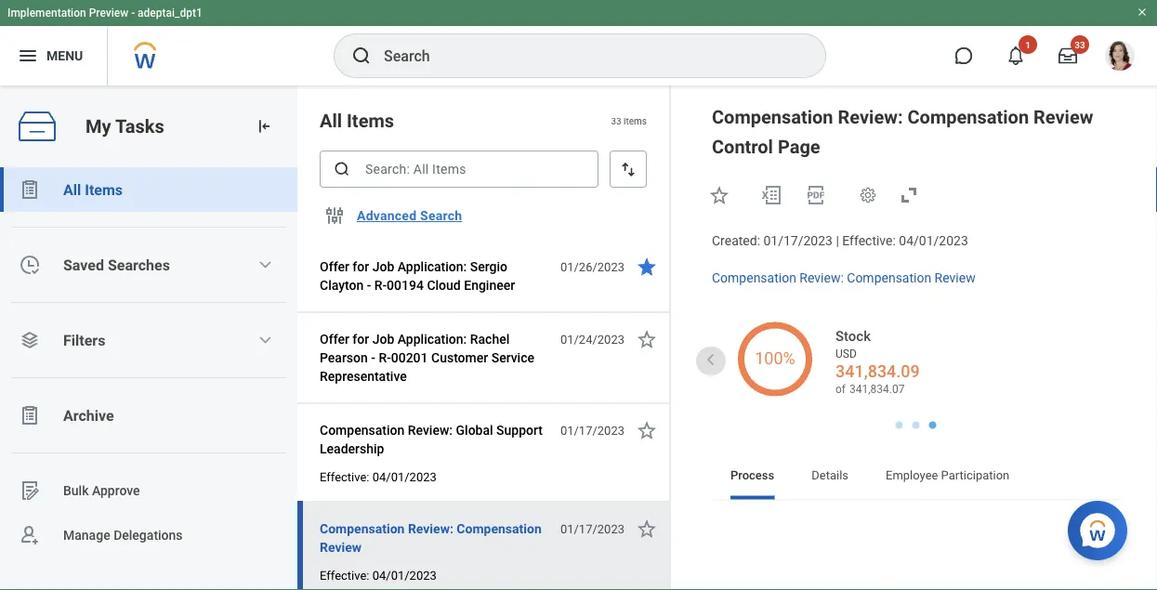 Task type: locate. For each thing, give the bounding box(es) containing it.
1 vertical spatial ‎-
[[371, 350, 376, 365]]

1 star image from the top
[[636, 256, 658, 278]]

2 star image from the top
[[636, 419, 658, 442]]

inbox large image
[[1059, 46, 1078, 65]]

2 clipboard image from the top
[[19, 404, 41, 427]]

1 for from the top
[[353, 259, 369, 274]]

clipboard image inside all items button
[[19, 179, 41, 201]]

‎-
[[367, 278, 371, 293], [371, 350, 376, 365]]

effective: 04/01/2023
[[320, 470, 437, 484], [320, 569, 437, 583]]

04/01/2023 down the fullscreen image
[[899, 233, 969, 249]]

review:
[[838, 106, 903, 128], [800, 270, 844, 286], [408, 423, 453, 438], [408, 521, 454, 537]]

01/26/2023
[[561, 260, 625, 274]]

manage delegations
[[63, 528, 183, 543]]

2 vertical spatial review
[[320, 540, 362, 555]]

process
[[731, 469, 775, 483]]

tasks
[[115, 115, 164, 137]]

application: inside offer for job application: rachel pearson ‎- r-00201 customer service representative
[[398, 331, 467, 347]]

1 horizontal spatial compensation review: compensation review
[[712, 270, 976, 286]]

0 horizontal spatial compensation review: compensation review
[[320, 521, 542, 555]]

‎- inside offer for job application: sergio clayton ‎- r-00194 cloud engineer
[[367, 278, 371, 293]]

2 horizontal spatial review
[[1034, 106, 1094, 128]]

compensation
[[712, 106, 834, 128], [908, 106, 1029, 128], [712, 270, 797, 286], [847, 270, 932, 286], [320, 423, 405, 438], [320, 521, 405, 537], [457, 521, 542, 537]]

33 left profile logan mcneil image
[[1075, 39, 1086, 50]]

stock
[[836, 328, 871, 344]]

clipboard image left archive
[[19, 404, 41, 427]]

customer
[[431, 350, 488, 365]]

review: down compensation review: global support leadership button
[[408, 521, 454, 537]]

1 application: from the top
[[398, 259, 467, 274]]

0 vertical spatial effective: 04/01/2023
[[320, 470, 437, 484]]

0 vertical spatial clipboard image
[[19, 179, 41, 201]]

items
[[347, 110, 394, 132], [85, 181, 123, 199]]

leadership
[[320, 441, 384, 457]]

clayton
[[320, 278, 364, 293]]

effective: 04/01/2023 for compensation review: compensation review
[[320, 569, 437, 583]]

all up saved
[[63, 181, 81, 199]]

0 vertical spatial compensation review: compensation review
[[712, 270, 976, 286]]

configure image
[[324, 205, 346, 227]]

‎- inside offer for job application: rachel pearson ‎- r-00201 customer service representative
[[371, 350, 376, 365]]

1 offer from the top
[[320, 259, 350, 274]]

star image
[[709, 184, 731, 206], [636, 328, 658, 351], [636, 518, 658, 540]]

group down participation
[[916, 515, 1056, 590]]

all up search image
[[320, 110, 342, 132]]

group
[[777, 515, 916, 590], [916, 515, 1056, 590]]

r- up representative at the bottom of the page
[[379, 350, 391, 365]]

00194
[[387, 278, 424, 293]]

‎- for clayton
[[367, 278, 371, 293]]

items down the my
[[85, 181, 123, 199]]

review: inside compensation review: compensation review
[[408, 521, 454, 537]]

export to excel image
[[761, 184, 783, 206]]

1 button
[[996, 35, 1038, 76]]

1 vertical spatial star image
[[636, 328, 658, 351]]

list
[[0, 167, 298, 558], [731, 515, 1102, 590]]

0 vertical spatial star image
[[636, 256, 658, 278]]

star image
[[636, 256, 658, 278], [636, 419, 658, 442]]

approve
[[92, 483, 140, 499]]

1 horizontal spatial all items
[[320, 110, 394, 132]]

rename image
[[19, 480, 41, 502]]

1 vertical spatial r-
[[379, 350, 391, 365]]

r- inside offer for job application: sergio clayton ‎- r-00194 cloud engineer
[[375, 278, 387, 293]]

1 vertical spatial items
[[85, 181, 123, 199]]

offer inside offer for job application: rachel pearson ‎- r-00201 customer service representative
[[320, 331, 350, 347]]

r- for 00201
[[379, 350, 391, 365]]

1 vertical spatial 01/17/2023
[[561, 424, 625, 438]]

0 vertical spatial application:
[[398, 259, 467, 274]]

tab list containing process
[[712, 455, 1120, 500]]

1 vertical spatial effective:
[[320, 470, 370, 484]]

0 horizontal spatial 33
[[611, 115, 622, 126]]

for inside offer for job application: sergio clayton ‎- r-00194 cloud engineer
[[353, 259, 369, 274]]

compensation review: compensation review button
[[320, 518, 550, 559]]

application: for cloud
[[398, 259, 467, 274]]

0 vertical spatial 33
[[1075, 39, 1086, 50]]

saved searches
[[63, 256, 170, 274]]

1 vertical spatial clipboard image
[[19, 404, 41, 427]]

1 vertical spatial offer
[[320, 331, 350, 347]]

0 vertical spatial review
[[1034, 106, 1094, 128]]

01/17/2023 for compensation review: global support leadership
[[561, 424, 625, 438]]

group down details
[[777, 515, 916, 590]]

menu
[[46, 48, 83, 63]]

effective: 04/01/2023 down leadership
[[320, 470, 437, 484]]

user plus image
[[19, 524, 41, 547]]

1 horizontal spatial 33
[[1075, 39, 1086, 50]]

menu button
[[0, 26, 107, 86]]

04/01/2023
[[899, 233, 969, 249], [373, 470, 437, 484], [373, 569, 437, 583]]

offer for job application: sergio clayton ‎- r-00194 cloud engineer
[[320, 259, 515, 293]]

bulk approve
[[63, 483, 140, 499]]

effective: for compensation review: compensation review
[[320, 569, 370, 583]]

0 vertical spatial all items
[[320, 110, 394, 132]]

1 vertical spatial 33
[[611, 115, 622, 126]]

0 horizontal spatial items
[[85, 181, 123, 199]]

review
[[1034, 106, 1094, 128], [935, 270, 976, 286], [320, 540, 362, 555]]

for for clayton
[[353, 259, 369, 274]]

2 vertical spatial effective:
[[320, 569, 370, 583]]

1 vertical spatial compensation review: compensation review
[[320, 521, 542, 555]]

2 vertical spatial 01/17/2023
[[561, 522, 625, 536]]

clipboard image inside archive button
[[19, 404, 41, 427]]

‎- up representative at the bottom of the page
[[371, 350, 376, 365]]

1 vertical spatial job
[[373, 331, 395, 347]]

04/01/2023 for support
[[373, 470, 437, 484]]

job
[[373, 259, 395, 274], [373, 331, 395, 347]]

items up search image
[[347, 110, 394, 132]]

rachel
[[470, 331, 510, 347]]

‎- right clayton
[[367, 278, 371, 293]]

application: up cloud on the left top
[[398, 259, 467, 274]]

search image
[[333, 160, 351, 179]]

for for pearson
[[353, 331, 369, 347]]

clipboard image up clock check image
[[19, 179, 41, 201]]

clipboard image
[[19, 179, 41, 201], [19, 404, 41, 427]]

bulk approve link
[[0, 469, 298, 513]]

pearson
[[320, 350, 368, 365]]

0 vertical spatial items
[[347, 110, 394, 132]]

effective: 04/01/2023 down compensation review: compensation review button on the left bottom
[[320, 569, 437, 583]]

1 effective: 04/01/2023 from the top
[[320, 470, 437, 484]]

application: up 00201
[[398, 331, 467, 347]]

search image
[[351, 45, 373, 67]]

1 clipboard image from the top
[[19, 179, 41, 201]]

archive button
[[0, 393, 298, 438]]

implementation
[[7, 7, 86, 20]]

1 vertical spatial effective: 04/01/2023
[[320, 569, 437, 583]]

04/01/2023 down compensation review: compensation review button on the left bottom
[[373, 569, 437, 583]]

employee participation
[[886, 469, 1010, 483]]

2 vertical spatial star image
[[636, 518, 658, 540]]

33 for 33 items
[[611, 115, 622, 126]]

fullscreen image
[[898, 184, 921, 206]]

all items
[[320, 110, 394, 132], [63, 181, 123, 199]]

0 vertical spatial for
[[353, 259, 369, 274]]

compensation review: global support leadership
[[320, 423, 543, 457]]

2 application: from the top
[[398, 331, 467, 347]]

advanced search
[[357, 208, 462, 223]]

cloud
[[427, 278, 461, 293]]

1 vertical spatial all items
[[63, 181, 123, 199]]

1 vertical spatial review
[[935, 270, 976, 286]]

search
[[420, 208, 462, 223]]

sort image
[[619, 160, 638, 179]]

2 for from the top
[[353, 331, 369, 347]]

job up 00201
[[373, 331, 395, 347]]

33 inside item list element
[[611, 115, 622, 126]]

2 vertical spatial 04/01/2023
[[373, 569, 437, 583]]

33
[[1075, 39, 1086, 50], [611, 115, 622, 126]]

offer inside offer for job application: sergio clayton ‎- r-00194 cloud engineer
[[320, 259, 350, 274]]

archive
[[63, 407, 114, 424]]

job up 00194
[[373, 259, 395, 274]]

job inside offer for job application: rachel pearson ‎- r-00201 customer service representative
[[373, 331, 395, 347]]

1 job from the top
[[373, 259, 395, 274]]

33 inside button
[[1075, 39, 1086, 50]]

2 group from the left
[[916, 515, 1056, 590]]

job for 00201
[[373, 331, 395, 347]]

chevron down image
[[258, 333, 273, 348]]

offer up clayton
[[320, 259, 350, 274]]

1 vertical spatial star image
[[636, 419, 658, 442]]

profile logan mcneil image
[[1106, 41, 1135, 74]]

job for 00194
[[373, 259, 395, 274]]

04/01/2023 down compensation review: global support leadership
[[373, 470, 437, 484]]

0 vertical spatial all
[[320, 110, 342, 132]]

review: left global
[[408, 423, 453, 438]]

1 vertical spatial for
[[353, 331, 369, 347]]

representative
[[320, 369, 407, 384]]

sergio
[[470, 259, 508, 274]]

service
[[492, 350, 535, 365]]

for
[[353, 259, 369, 274], [353, 331, 369, 347]]

r-
[[375, 278, 387, 293], [379, 350, 391, 365]]

0 vertical spatial offer
[[320, 259, 350, 274]]

compensation review: compensation review control page
[[712, 106, 1094, 158]]

1 vertical spatial application:
[[398, 331, 467, 347]]

engineer
[[464, 278, 515, 293]]

0 vertical spatial job
[[373, 259, 395, 274]]

33 left 'items'
[[611, 115, 622, 126]]

saved
[[63, 256, 104, 274]]

0 horizontal spatial all
[[63, 181, 81, 199]]

2 effective: 04/01/2023 from the top
[[320, 569, 437, 583]]

my tasks
[[86, 115, 164, 137]]

0 vertical spatial r-
[[375, 278, 387, 293]]

global
[[456, 423, 493, 438]]

stock usd 341,834.09 of 341,834.07
[[836, 328, 920, 396]]

transformation import image
[[255, 117, 273, 136]]

0 vertical spatial 01/17/2023
[[764, 233, 833, 249]]

all items button
[[0, 167, 298, 212]]

justify image
[[17, 45, 39, 67]]

01/24/2023
[[561, 332, 625, 346]]

offer up 'pearson' in the bottom of the page
[[320, 331, 350, 347]]

r- right clayton
[[375, 278, 387, 293]]

r- inside offer for job application: rachel pearson ‎- r-00201 customer service representative
[[379, 350, 391, 365]]

all items inside button
[[63, 181, 123, 199]]

1 horizontal spatial items
[[347, 110, 394, 132]]

perspective image
[[19, 329, 41, 351]]

01/17/2023
[[764, 233, 833, 249], [561, 424, 625, 438], [561, 522, 625, 536]]

effective:
[[843, 233, 896, 249], [320, 470, 370, 484], [320, 569, 370, 583]]

all items up search image
[[320, 110, 394, 132]]

compensation review: compensation review
[[712, 270, 976, 286], [320, 521, 542, 555]]

offer
[[320, 259, 350, 274], [320, 331, 350, 347]]

2 offer from the top
[[320, 331, 350, 347]]

items inside button
[[85, 181, 123, 199]]

1 vertical spatial all
[[63, 181, 81, 199]]

review: up the 'gear' image
[[838, 106, 903, 128]]

review: down |
[[800, 270, 844, 286]]

chevron down image
[[258, 258, 273, 272]]

0 vertical spatial ‎-
[[367, 278, 371, 293]]

offer for offer for job application: sergio clayton ‎- r-00194 cloud engineer
[[320, 259, 350, 274]]

tab list
[[712, 455, 1120, 500]]

341,834.09
[[836, 362, 920, 381]]

2 job from the top
[[373, 331, 395, 347]]

0 horizontal spatial list
[[0, 167, 298, 558]]

compensation review: compensation review inside button
[[320, 521, 542, 555]]

0 horizontal spatial review
[[320, 540, 362, 555]]

notifications large image
[[1007, 46, 1026, 65]]

participation
[[942, 469, 1010, 483]]

saved searches button
[[0, 243, 298, 287]]

star image for effective: 04/01/2023
[[636, 518, 658, 540]]

support
[[497, 423, 543, 438]]

Search: All Items text field
[[320, 151, 599, 188]]

1 vertical spatial 04/01/2023
[[373, 470, 437, 484]]

0 horizontal spatial all items
[[63, 181, 123, 199]]

application: inside offer for job application: sergio clayton ‎- r-00194 cloud engineer
[[398, 259, 467, 274]]

all inside button
[[63, 181, 81, 199]]

list containing all items
[[0, 167, 298, 558]]

for up clayton
[[353, 259, 369, 274]]

all items down the my
[[63, 181, 123, 199]]

job inside offer for job application: sergio clayton ‎- r-00194 cloud engineer
[[373, 259, 395, 274]]

for up 'pearson' in the bottom of the page
[[353, 331, 369, 347]]

|
[[836, 233, 839, 249]]

review: inside compensation review: global support leadership
[[408, 423, 453, 438]]

application:
[[398, 259, 467, 274], [398, 331, 467, 347]]

gear image
[[859, 186, 878, 205]]

1 horizontal spatial all
[[320, 110, 342, 132]]

of
[[836, 383, 846, 396]]

employee
[[886, 469, 939, 483]]

for inside offer for job application: rachel pearson ‎- r-00201 customer service representative
[[353, 331, 369, 347]]

filters button
[[0, 318, 298, 363]]

all
[[320, 110, 342, 132], [63, 181, 81, 199]]



Task type: vqa. For each thing, say whether or not it's contained in the screenshot.
book open IMAGE
no



Task type: describe. For each thing, give the bounding box(es) containing it.
offer for offer for job application: rachel pearson ‎- r-00201 customer service representative
[[320, 331, 350, 347]]

adeptai_dpt1
[[138, 7, 203, 20]]

view printable version (pdf) image
[[805, 184, 828, 206]]

0 vertical spatial effective:
[[843, 233, 896, 249]]

close environment banner image
[[1137, 7, 1148, 18]]

manage delegations link
[[0, 513, 298, 558]]

my tasks element
[[0, 86, 298, 590]]

100%
[[755, 349, 796, 368]]

all inside item list element
[[320, 110, 342, 132]]

implementation preview -   adeptai_dpt1
[[7, 7, 203, 20]]

341,834.07
[[850, 383, 905, 396]]

offer for job application: sergio clayton ‎- r-00194 cloud engineer button
[[320, 256, 550, 297]]

clipboard image for archive
[[19, 404, 41, 427]]

1 horizontal spatial review
[[935, 270, 976, 286]]

Search Workday  search field
[[384, 35, 788, 76]]

searches
[[108, 256, 170, 274]]

application: for customer
[[398, 331, 467, 347]]

my
[[86, 115, 111, 137]]

star image for 01/24/2023
[[636, 328, 658, 351]]

star image for effective: 04/01/2023
[[636, 419, 658, 442]]

33 for 33
[[1075, 39, 1086, 50]]

0 vertical spatial star image
[[709, 184, 731, 206]]

star image for 01/26/2023
[[636, 256, 658, 278]]

01/17/2023 for compensation review: compensation review
[[561, 522, 625, 536]]

menu banner
[[0, 0, 1158, 86]]

clock check image
[[19, 254, 41, 276]]

compensation inside compensation review: global support leadership
[[320, 423, 405, 438]]

item list element
[[298, 86, 671, 590]]

-
[[131, 7, 135, 20]]

delegations
[[114, 528, 183, 543]]

created: 01/17/2023 | effective: 04/01/2023
[[712, 233, 969, 249]]

review: inside compensation review: compensation review link
[[800, 270, 844, 286]]

33 button
[[1048, 35, 1090, 76]]

created:
[[712, 233, 761, 249]]

compensation review: compensation review link
[[712, 267, 976, 286]]

all items inside item list element
[[320, 110, 394, 132]]

details
[[812, 469, 849, 483]]

usd
[[836, 347, 857, 360]]

preview
[[89, 7, 128, 20]]

effective: for compensation review: global support leadership
[[320, 470, 370, 484]]

clipboard image for all items
[[19, 179, 41, 201]]

effective: 04/01/2023 for compensation review: global support leadership
[[320, 470, 437, 484]]

1 group from the left
[[777, 515, 916, 590]]

r- for 00194
[[375, 278, 387, 293]]

1
[[1026, 39, 1031, 50]]

filters
[[63, 331, 105, 349]]

0 vertical spatial 04/01/2023
[[899, 233, 969, 249]]

items
[[624, 115, 647, 126]]

33 items
[[611, 115, 647, 126]]

control
[[712, 136, 774, 158]]

manage
[[63, 528, 110, 543]]

‎- for pearson
[[371, 350, 376, 365]]

advanced
[[357, 208, 417, 223]]

1 horizontal spatial list
[[731, 515, 1102, 590]]

04/01/2023 for review
[[373, 569, 437, 583]]

review: inside the compensation review: compensation review control page
[[838, 106, 903, 128]]

items inside item list element
[[347, 110, 394, 132]]

review inside the compensation review: compensation review control page
[[1034, 106, 1094, 128]]

compensation review: global support leadership button
[[320, 419, 550, 460]]

advanced search button
[[350, 197, 470, 234]]

offer for job application: rachel pearson ‎- r-00201 customer service representative button
[[320, 328, 550, 388]]

previous item image
[[696, 347, 726, 373]]

offer for job application: rachel pearson ‎- r-00201 customer service representative
[[320, 331, 535, 384]]

page
[[778, 136, 821, 158]]

bulk
[[63, 483, 89, 499]]

00201
[[391, 350, 428, 365]]

review inside button
[[320, 540, 362, 555]]



